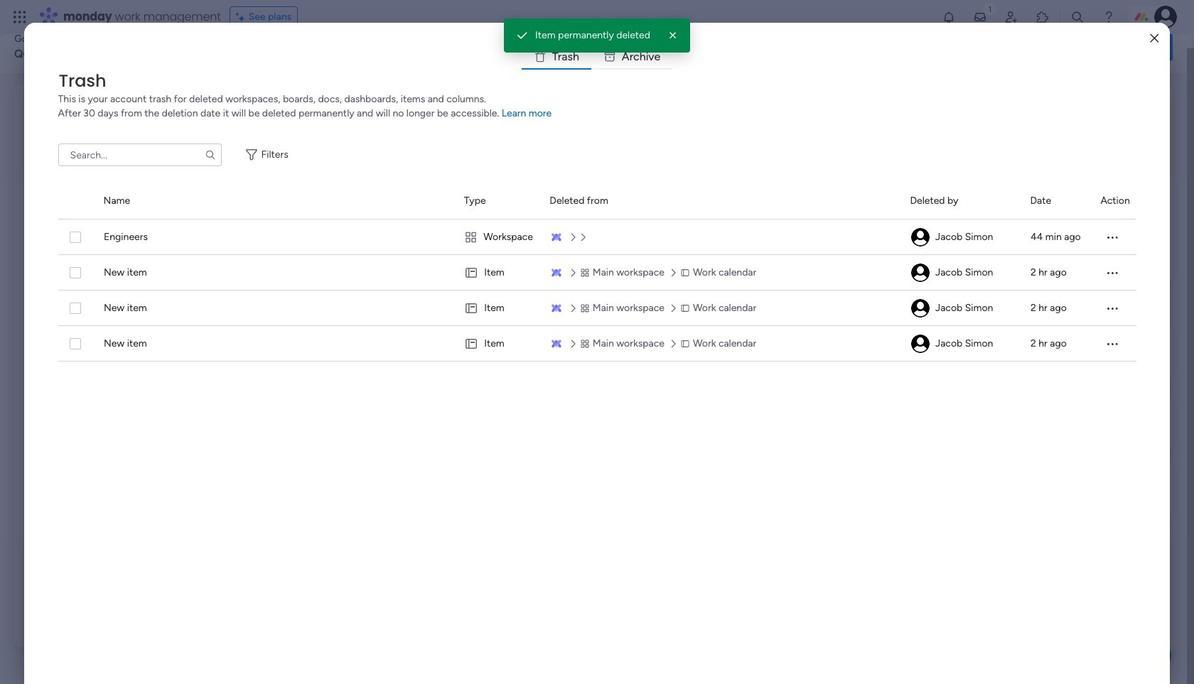 Task type: locate. For each thing, give the bounding box(es) containing it.
table
[[58, 183, 1137, 662]]

1 row from the top
[[58, 220, 1137, 255]]

lottie animation image
[[558, 20, 957, 74]]

2 menu image from the top
[[1105, 337, 1120, 351]]

alert
[[504, 18, 690, 53]]

row
[[58, 220, 1137, 255], [58, 255, 1137, 291], [58, 291, 1137, 326], [58, 326, 1137, 362]]

menu image
[[1105, 266, 1120, 280], [1105, 337, 1120, 351]]

Search for items in the recycle bin search field
[[58, 144, 222, 166]]

jacob simon image inside row
[[911, 264, 930, 282]]

row group
[[58, 183, 1137, 220]]

0 horizontal spatial jacob simon image
[[911, 264, 930, 282]]

2 jacob simon image from the top
[[911, 299, 930, 318]]

0 horizontal spatial add to favorites image
[[222, 246, 236, 260]]

add to favorites image
[[665, 246, 679, 260]]

getting started element
[[960, 325, 1173, 382]]

2 vertical spatial jacob simon image
[[911, 335, 930, 353]]

close my workspaces image
[[31, 520, 48, 537]]

search image
[[204, 149, 216, 161]]

jacob simon image
[[911, 228, 930, 247], [911, 299, 930, 318], [911, 335, 930, 353]]

0 vertical spatial menu image
[[1105, 266, 1120, 280]]

1 jacob simon image from the top
[[911, 228, 930, 247]]

1 horizontal spatial add to favorites image
[[444, 246, 458, 260]]

invite members image
[[1005, 10, 1019, 24]]

1 vertical spatial menu image
[[1105, 337, 1120, 351]]

1 vertical spatial jacob simon image
[[911, 264, 930, 282]]

1 menu image from the top
[[1105, 230, 1120, 245]]

0 vertical spatial menu image
[[1105, 230, 1120, 245]]

cell
[[464, 220, 533, 255], [911, 220, 1014, 255], [464, 255, 533, 291], [911, 255, 1014, 291], [464, 291, 533, 326], [911, 291, 1014, 326], [464, 326, 533, 362], [911, 326, 1014, 362]]

1 vertical spatial jacob simon image
[[911, 299, 930, 318]]

close image
[[666, 28, 680, 43]]

6 column header from the left
[[1031, 183, 1084, 219]]

monday marketplace image
[[1036, 10, 1050, 24]]

0 vertical spatial jacob simon image
[[1155, 6, 1178, 28]]

menu image for 2nd row from the bottom of the page
[[1105, 301, 1120, 316]]

3 column header from the left
[[464, 183, 533, 219]]

None search field
[[58, 144, 222, 166]]

0 vertical spatial jacob simon image
[[911, 228, 930, 247]]

2 menu image from the top
[[1105, 301, 1120, 316]]

add to favorites image left public board image on the left top
[[444, 246, 458, 260]]

4 row from the top
[[58, 326, 1137, 362]]

jacob simon image
[[1155, 6, 1178, 28], [911, 264, 930, 282]]

1 add to favorites image from the left
[[222, 246, 236, 260]]

3 jacob simon image from the top
[[911, 335, 930, 353]]

1 vertical spatial menu image
[[1105, 301, 1120, 316]]

2 add to favorites image from the left
[[444, 246, 458, 260]]

add to favorites image
[[222, 246, 236, 260], [444, 246, 458, 260]]

contact sales element
[[960, 462, 1173, 519]]

column header
[[58, 183, 86, 219], [104, 183, 447, 219], [464, 183, 533, 219], [550, 183, 893, 219], [910, 183, 1014, 219], [1031, 183, 1084, 219], [1101, 183, 1137, 219]]

5 column header from the left
[[910, 183, 1014, 219]]

add to favorites image left public dashboard icon
[[222, 246, 236, 260]]

menu image
[[1105, 230, 1120, 245], [1105, 301, 1120, 316]]



Task type: describe. For each thing, give the bounding box(es) containing it.
2 row from the top
[[58, 255, 1137, 291]]

public board image
[[49, 245, 65, 261]]

update feed image
[[973, 10, 988, 24]]

4 column header from the left
[[550, 183, 893, 219]]

quick search results list box
[[31, 119, 926, 307]]

1 element
[[175, 324, 192, 341]]

1 column header from the left
[[58, 183, 86, 219]]

public board image
[[492, 245, 508, 261]]

notifications image
[[942, 10, 956, 24]]

select product image
[[13, 10, 27, 24]]

close recently visited image
[[31, 102, 48, 119]]

2 column header from the left
[[104, 183, 447, 219]]

search everything image
[[1071, 10, 1085, 24]]

menu image for first row from the top of the page
[[1105, 230, 1120, 245]]

3 row from the top
[[58, 291, 1137, 326]]

help center element
[[960, 394, 1173, 450]]

public dashboard image
[[271, 245, 286, 261]]

lottie animation element
[[558, 20, 957, 74]]

1 menu image from the top
[[1105, 266, 1120, 280]]

1 horizontal spatial jacob simon image
[[1155, 6, 1178, 28]]

7 column header from the left
[[1101, 183, 1137, 219]]

see plans image
[[236, 9, 249, 25]]

add to favorites image for public dashboard icon
[[444, 246, 458, 260]]

add to favorites image for public board icon
[[222, 246, 236, 260]]

help image
[[1102, 10, 1116, 24]]

1 image
[[984, 1, 997, 17]]

close image
[[1151, 33, 1159, 44]]

close update feed (inbox) image
[[31, 324, 48, 341]]

component image
[[492, 268, 505, 281]]



Task type: vqa. For each thing, say whether or not it's contained in the screenshot.
Close Update Feed (Inbox) icon on the top
yes



